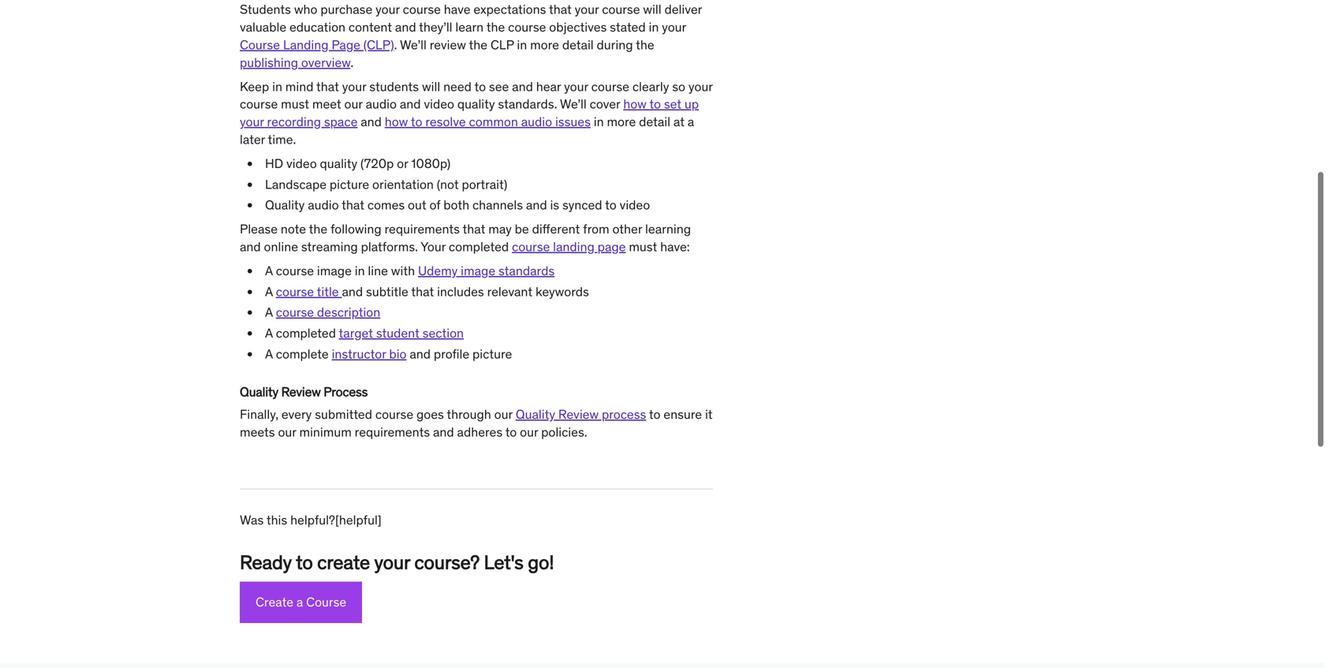 Task type: vqa. For each thing, say whether or not it's contained in the screenshot.
third Learn more Link from left
no



Task type: locate. For each thing, give the bounding box(es) containing it.
1 vertical spatial video
[[286, 155, 317, 172]]

we'll up issues
[[560, 96, 587, 112]]

requirements
[[385, 221, 460, 237], [355, 424, 430, 440]]

0 horizontal spatial more
[[530, 37, 559, 53]]

landscape
[[265, 176, 327, 192]]

picture
[[330, 176, 369, 192], [473, 346, 512, 362]]

0 horizontal spatial will
[[422, 78, 440, 95]]

0 vertical spatial we'll
[[400, 37, 427, 53]]

quality inside hd video quality (720p or 1080p) landscape picture orientation (not portrait) quality audio that comes out of both channels and is synced to video
[[265, 197, 305, 213]]

every
[[282, 407, 312, 423]]

0 vertical spatial .
[[394, 37, 397, 53]]

0 horizontal spatial image
[[317, 263, 352, 279]]

and left is
[[526, 197, 547, 213]]

0 horizontal spatial course
[[240, 37, 280, 53]]

your up "objectives"
[[575, 1, 599, 17]]

0 horizontal spatial we'll
[[400, 37, 427, 53]]

0 vertical spatial course
[[240, 37, 280, 53]]

recording
[[267, 114, 321, 130]]

to left set
[[650, 96, 661, 112]]

requirements down goes
[[355, 424, 430, 440]]

1 horizontal spatial picture
[[473, 346, 512, 362]]

(720p
[[361, 155, 394, 172]]

keep in mind that your students will need to see and hear your course clearly so your course must meet our audio and video quality standards. we'll cover
[[240, 78, 713, 112]]

comes
[[368, 197, 405, 213]]

picture inside a completed target student section a complete instructor bio and profile picture
[[473, 346, 512, 362]]

we'll down they'll
[[400, 37, 427, 53]]

our
[[344, 96, 363, 112], [494, 407, 513, 423], [278, 424, 296, 440], [520, 424, 538, 440]]

review up policies.
[[559, 407, 599, 423]]

in down cover
[[594, 114, 604, 130]]

0 horizontal spatial completed
[[276, 325, 336, 341]]

will
[[643, 1, 662, 17], [422, 78, 440, 95]]

page
[[598, 239, 626, 255]]

completed up complete on the bottom
[[276, 325, 336, 341]]

your up the content
[[376, 1, 400, 17]]

time.
[[268, 131, 296, 148]]

complete
[[276, 346, 329, 362]]

1 horizontal spatial image
[[461, 263, 496, 279]]

of
[[430, 197, 441, 213]]

finally, every submitted course goes through our quality review process
[[240, 407, 647, 423]]

to left resolve
[[411, 114, 423, 130]]

0 vertical spatial picture
[[330, 176, 369, 192]]

1 vertical spatial picture
[[473, 346, 512, 362]]

and down finally, every submitted course goes through our quality review process
[[433, 424, 454, 440]]

how down 'clearly'
[[624, 96, 647, 112]]

that inside please note the following requirements that may be different from other learning and online streaming platforms. your completed
[[463, 221, 486, 237]]

at
[[674, 114, 685, 130]]

0 horizontal spatial detail
[[562, 37, 594, 53]]

bio
[[389, 346, 407, 362]]

1 vertical spatial requirements
[[355, 424, 430, 440]]

and
[[395, 19, 416, 35], [512, 78, 533, 95], [400, 96, 421, 112], [361, 114, 382, 130], [526, 197, 547, 213], [240, 239, 261, 255], [342, 283, 363, 300], [410, 346, 431, 362], [433, 424, 454, 440]]

course landing page must have:
[[512, 239, 690, 255]]

review
[[430, 37, 466, 53]]

and down students
[[400, 96, 421, 112]]

must up recording
[[281, 96, 309, 112]]

overview
[[301, 54, 351, 71]]

will up stated on the left top of the page
[[643, 1, 662, 17]]

and inside hd video quality (720p or 1080p) landscape picture orientation (not portrait) quality audio that comes out of both channels and is synced to video
[[526, 197, 547, 213]]

2 vertical spatial audio
[[308, 197, 339, 213]]

more down cover
[[607, 114, 636, 130]]

our up space
[[344, 96, 363, 112]]

a left course description link
[[265, 304, 273, 320]]

course up cover
[[592, 78, 630, 95]]

and right bio
[[410, 346, 431, 362]]

0 horizontal spatial .
[[351, 54, 354, 71]]

your down the deliver
[[662, 19, 686, 35]]

a down online
[[265, 263, 273, 279]]

0 horizontal spatial picture
[[330, 176, 369, 192]]

0 vertical spatial completed
[[449, 239, 509, 255]]

picture down (720p
[[330, 176, 369, 192]]

a right create
[[297, 594, 303, 611]]

1 horizontal spatial completed
[[449, 239, 509, 255]]

must down other
[[629, 239, 657, 255]]

quality up and how to resolve common audio issues
[[458, 96, 495, 112]]

will inside students who purchase your course have expectations that your course will deliver valuable education content and they'll learn the course objectives stated in your course landing page (clp) . we'll review the clp in more detail during the publishing overview .
[[643, 1, 662, 17]]

our down every at left bottom
[[278, 424, 296, 440]]

must
[[281, 96, 309, 112], [629, 239, 657, 255]]

course left goes
[[375, 407, 414, 423]]

1 horizontal spatial must
[[629, 239, 657, 255]]

in left line
[[355, 263, 365, 279]]

that down udemy
[[411, 283, 434, 300]]

1 horizontal spatial will
[[643, 1, 662, 17]]

resolve
[[426, 114, 466, 130]]

2 vertical spatial video
[[620, 197, 650, 213]]

1 vertical spatial detail
[[639, 114, 671, 130]]

1 horizontal spatial video
[[424, 96, 455, 112]]

detail left at
[[639, 114, 671, 130]]

learn
[[456, 19, 484, 35]]

audio down landscape
[[308, 197, 339, 213]]

that up "objectives"
[[549, 1, 572, 17]]

image up title
[[317, 263, 352, 279]]

audio down standards.
[[521, 114, 552, 130]]

0 horizontal spatial must
[[281, 96, 309, 112]]

and right space
[[361, 114, 382, 130]]

1 horizontal spatial we'll
[[560, 96, 587, 112]]

video up landscape
[[286, 155, 317, 172]]

quality left (720p
[[320, 155, 358, 172]]

that left may
[[463, 221, 486, 237]]

and inside please note the following requirements that may be different from other learning and online streaming platforms. your completed
[[240, 239, 261, 255]]

udemy image standards link
[[418, 263, 555, 279]]

ready
[[240, 551, 292, 574]]

how down students
[[385, 114, 408, 130]]

in inside the in more detail at a later time.
[[594, 114, 604, 130]]

will left need
[[422, 78, 440, 95]]

course down valuable
[[240, 37, 280, 53]]

3 a from the top
[[265, 304, 273, 320]]

how to set up your recording space link
[[240, 96, 699, 130]]

and down please
[[240, 239, 261, 255]]

1 horizontal spatial detail
[[639, 114, 671, 130]]

1 vertical spatial will
[[422, 78, 440, 95]]

0 horizontal spatial audio
[[308, 197, 339, 213]]

0 vertical spatial video
[[424, 96, 455, 112]]

to left the see
[[475, 78, 486, 95]]

review
[[281, 384, 321, 400], [559, 407, 599, 423]]

that inside students who purchase your course have expectations that your course will deliver valuable education content and they'll learn the course objectives stated in your course landing page (clp) . we'll review the clp in more detail during the publishing overview .
[[549, 1, 572, 17]]

1 a from the top
[[265, 263, 273, 279]]

audio down students
[[366, 96, 397, 112]]

0 vertical spatial audio
[[366, 96, 397, 112]]

our left policies.
[[520, 424, 538, 440]]

course down create
[[306, 594, 347, 611]]

0 vertical spatial how
[[624, 96, 647, 112]]

0 vertical spatial a
[[688, 114, 695, 130]]

student
[[376, 325, 420, 341]]

course down expectations
[[508, 19, 546, 35]]

course up course title link
[[276, 263, 314, 279]]

video up resolve
[[424, 96, 455, 112]]

image up includes
[[461, 263, 496, 279]]

in left "mind"
[[272, 78, 282, 95]]

1 horizontal spatial quality
[[458, 96, 495, 112]]

2 horizontal spatial audio
[[521, 114, 552, 130]]

quality up finally,
[[240, 384, 279, 400]]

orientation
[[372, 176, 434, 192]]

the up the 'streaming'
[[309, 221, 328, 237]]

1 image from the left
[[317, 263, 352, 279]]

the inside please note the following requirements that may be different from other learning and online streaming platforms. your completed
[[309, 221, 328, 237]]

quality down landscape
[[265, 197, 305, 213]]

meet
[[312, 96, 341, 112]]

out
[[408, 197, 427, 213]]

1 horizontal spatial more
[[607, 114, 636, 130]]

please
[[240, 221, 278, 237]]

to ensure it meets our minimum requirements and adheres to our policies.
[[240, 407, 713, 440]]

2 horizontal spatial video
[[620, 197, 650, 213]]

0 horizontal spatial review
[[281, 384, 321, 400]]

includes
[[437, 283, 484, 300]]

clp
[[491, 37, 514, 53]]

subtitle
[[366, 283, 409, 300]]

line
[[368, 263, 388, 279]]

a right at
[[688, 114, 695, 130]]

need
[[444, 78, 472, 95]]

to up from
[[605, 197, 617, 213]]

cover
[[590, 96, 621, 112]]

page
[[332, 37, 361, 53]]

a
[[265, 263, 273, 279], [265, 283, 273, 300], [265, 304, 273, 320], [265, 325, 273, 341], [265, 346, 273, 362]]

0 horizontal spatial video
[[286, 155, 317, 172]]

to
[[475, 78, 486, 95], [650, 96, 661, 112], [411, 114, 423, 130], [605, 197, 617, 213], [649, 407, 661, 423], [506, 424, 517, 440], [296, 551, 313, 574]]

1 vertical spatial a
[[297, 594, 303, 611]]

content
[[349, 19, 392, 35]]

1 vertical spatial course
[[306, 594, 347, 611]]

0 vertical spatial quality
[[458, 96, 495, 112]]

to inside how to set up your recording space
[[650, 96, 661, 112]]

1 vertical spatial more
[[607, 114, 636, 130]]

and up description on the left of page
[[342, 283, 363, 300]]

will inside keep in mind that your students will need to see and hear your course clearly so your course must meet our audio and video quality standards. we'll cover
[[422, 78, 440, 95]]

we'll
[[400, 37, 427, 53], [560, 96, 587, 112]]

more inside the in more detail at a later time.
[[607, 114, 636, 130]]

adheres
[[457, 424, 503, 440]]

1 horizontal spatial audio
[[366, 96, 397, 112]]

quality up policies.
[[516, 407, 556, 423]]

your up later
[[240, 114, 264, 130]]

udemy
[[418, 263, 458, 279]]

detail inside the in more detail at a later time.
[[639, 114, 671, 130]]

the down stated on the left top of the page
[[636, 37, 655, 53]]

that up following
[[342, 197, 365, 213]]

review up every at left bottom
[[281, 384, 321, 400]]

0 vertical spatial more
[[530, 37, 559, 53]]

your right hear
[[564, 78, 589, 95]]

landing
[[283, 37, 329, 53]]

following
[[331, 221, 382, 237]]

the up clp
[[487, 19, 505, 35]]

that up the meet
[[316, 78, 339, 95]]

course landing page link
[[512, 239, 626, 255]]

education
[[290, 19, 346, 35]]

it
[[705, 407, 713, 423]]

. up students
[[394, 37, 397, 53]]

course up they'll
[[403, 1, 441, 17]]

we'll inside students who purchase your course have expectations that your course will deliver valuable education content and they'll learn the course objectives stated in your course landing page (clp) . we'll review the clp in more detail during the publishing overview .
[[400, 37, 427, 53]]

0 vertical spatial will
[[643, 1, 662, 17]]

completed inside a completed target student section a complete instructor bio and profile picture
[[276, 325, 336, 341]]

to right ready
[[296, 551, 313, 574]]

video
[[424, 96, 455, 112], [286, 155, 317, 172], [620, 197, 650, 213]]

0 horizontal spatial how
[[385, 114, 408, 130]]

common
[[469, 114, 518, 130]]

a down a course description
[[265, 325, 273, 341]]

a inside the in more detail at a later time.
[[688, 114, 695, 130]]

and up standards.
[[512, 78, 533, 95]]

detail down "objectives"
[[562, 37, 594, 53]]

more down "objectives"
[[530, 37, 559, 53]]

see
[[489, 78, 509, 95]]

requirements inside to ensure it meets our minimum requirements and adheres to our policies.
[[355, 424, 430, 440]]

0 vertical spatial must
[[281, 96, 309, 112]]

. down page
[[351, 54, 354, 71]]

and left they'll
[[395, 19, 416, 35]]

1 vertical spatial we'll
[[560, 96, 587, 112]]

video for landscape
[[620, 197, 650, 213]]

to right adheres
[[506, 424, 517, 440]]

.
[[394, 37, 397, 53], [351, 54, 354, 71]]

0 horizontal spatial quality
[[320, 155, 358, 172]]

video up other
[[620, 197, 650, 213]]

1 vertical spatial .
[[351, 54, 354, 71]]

1 horizontal spatial review
[[559, 407, 599, 423]]

standards
[[499, 263, 555, 279]]

a
[[688, 114, 695, 130], [297, 594, 303, 611]]

and inside students who purchase your course have expectations that your course will deliver valuable education content and they'll learn the course objectives stated in your course landing page (clp) . we'll review the clp in more detail during the publishing overview .
[[395, 19, 416, 35]]

a left complete on the bottom
[[265, 346, 273, 362]]

the
[[487, 19, 505, 35], [469, 37, 488, 53], [636, 37, 655, 53], [309, 221, 328, 237]]

requirements up your
[[385, 221, 460, 237]]

a course image in line with udemy image standards a course title and subtitle that includes relevant keywords
[[265, 263, 589, 300]]

in
[[649, 19, 659, 35], [517, 37, 527, 53], [272, 78, 282, 95], [594, 114, 604, 130], [355, 263, 365, 279]]

how to set up your recording space
[[240, 96, 699, 130]]

0 vertical spatial detail
[[562, 37, 594, 53]]

landing
[[553, 239, 595, 255]]

a left course title link
[[265, 283, 273, 300]]

1 vertical spatial completed
[[276, 325, 336, 341]]

1 vertical spatial quality
[[320, 155, 358, 172]]

1 horizontal spatial a
[[688, 114, 695, 130]]

quality
[[265, 197, 305, 213], [240, 384, 279, 400], [516, 407, 556, 423]]

1 vertical spatial audio
[[521, 114, 552, 130]]

your
[[421, 239, 446, 255]]

4 a from the top
[[265, 325, 273, 341]]

0 vertical spatial quality
[[265, 197, 305, 213]]

instructor
[[332, 346, 386, 362]]

0 vertical spatial requirements
[[385, 221, 460, 237]]

1 horizontal spatial how
[[624, 96, 647, 112]]

be
[[515, 221, 529, 237]]

picture right profile
[[473, 346, 512, 362]]

completed up udemy image standards link
[[449, 239, 509, 255]]

purchase
[[321, 1, 373, 17]]

and inside to ensure it meets our minimum requirements and adheres to our policies.
[[433, 424, 454, 440]]

have:
[[661, 239, 690, 255]]

audio inside hd video quality (720p or 1080p) landscape picture orientation (not portrait) quality audio that comes out of both channels and is synced to video
[[308, 197, 339, 213]]

in right clp
[[517, 37, 527, 53]]

objectives
[[549, 19, 607, 35]]

video inside keep in mind that your students will need to see and hear your course clearly so your course must meet our audio and video quality standards. we'll cover
[[424, 96, 455, 112]]



Task type: describe. For each thing, give the bounding box(es) containing it.
students who purchase your course have expectations that your course will deliver valuable education content and they'll learn the course objectives stated in your course landing page (clp) . we'll review the clp in more detail during the publishing overview .
[[240, 1, 702, 71]]

the down 'learn'
[[469, 37, 488, 53]]

in right stated on the left top of the page
[[649, 19, 659, 35]]

that inside keep in mind that your students will need to see and hear your course clearly so your course must meet our audio and video quality standards. we'll cover
[[316, 78, 339, 95]]

0 vertical spatial review
[[281, 384, 321, 400]]

0 horizontal spatial a
[[297, 594, 303, 611]]

publishing
[[240, 54, 298, 71]]

later
[[240, 131, 265, 148]]

1 horizontal spatial course
[[306, 594, 347, 611]]

expectations
[[474, 1, 546, 17]]

a completed target student section a complete instructor bio and profile picture
[[265, 325, 512, 362]]

is
[[550, 197, 560, 213]]

in inside keep in mind that your students will need to see and hear your course clearly so your course must meet our audio and video quality standards. we'll cover
[[272, 78, 282, 95]]

from
[[583, 221, 610, 237]]

your right create
[[374, 551, 410, 574]]

process
[[602, 407, 647, 423]]

detail inside students who purchase your course have expectations that your course will deliver valuable education content and they'll learn the course objectives stated in your course landing page (clp) . we'll review the clp in more detail during the publishing overview .
[[562, 37, 594, 53]]

in inside a course image in line with udemy image standards a course title and subtitle that includes relevant keywords
[[355, 263, 365, 279]]

minimum
[[299, 424, 352, 440]]

course down be at the left top of page
[[512, 239, 550, 255]]

our up adheres
[[494, 407, 513, 423]]

they'll
[[419, 19, 453, 35]]

in more detail at a later time.
[[240, 114, 695, 148]]

to inside keep in mind that your students will need to see and hear your course clearly so your course must meet our audio and video quality standards. we'll cover
[[475, 78, 486, 95]]

quality inside hd video quality (720p or 1080p) landscape picture orientation (not portrait) quality audio that comes out of both channels and is synced to video
[[320, 155, 358, 172]]

students
[[240, 1, 291, 17]]

2 image from the left
[[461, 263, 496, 279]]

set
[[664, 96, 682, 112]]

and inside a completed target student section a complete instructor bio and profile picture
[[410, 346, 431, 362]]

portrait)
[[462, 176, 508, 192]]

completed inside please note the following requirements that may be different from other learning and online streaming platforms. your completed
[[449, 239, 509, 255]]

stated
[[610, 19, 646, 35]]

create a course link
[[240, 582, 362, 623]]

course inside students who purchase your course have expectations that your course will deliver valuable education content and they'll learn the course objectives stated in your course landing page (clp) . we'll review the clp in more detail during the publishing overview .
[[240, 37, 280, 53]]

your down "overview"
[[342, 78, 366, 95]]

have
[[444, 1, 471, 17]]

relevant
[[487, 283, 533, 300]]

hd
[[265, 155, 283, 172]]

2 vertical spatial quality
[[516, 407, 556, 423]]

or
[[397, 155, 408, 172]]

standards.
[[498, 96, 557, 112]]

5 a from the top
[[265, 346, 273, 362]]

must inside keep in mind that your students will need to see and hear your course clearly so your course must meet our audio and video quality standards. we'll cover
[[281, 96, 309, 112]]

(clp)
[[364, 37, 394, 53]]

more inside students who purchase your course have expectations that your course will deliver valuable education content and they'll learn the course objectives stated in your course landing page (clp) . we'll review the clp in more detail during the publishing overview .
[[530, 37, 559, 53]]

requirements inside please note the following requirements that may be different from other learning and online streaming platforms. your completed
[[385, 221, 460, 237]]

course down course title link
[[276, 304, 314, 320]]

your inside how to set up your recording space
[[240, 114, 264, 130]]

ensure
[[664, 407, 702, 423]]

who
[[294, 1, 318, 17]]

a for a course image in line with udemy image standards a course title and subtitle that includes relevant keywords
[[265, 263, 273, 279]]

please note the following requirements that may be different from other learning and online streaming platforms. your completed
[[240, 221, 691, 255]]

course down keep
[[240, 96, 278, 112]]

and inside a course image in line with udemy image standards a course title and subtitle that includes relevant keywords
[[342, 283, 363, 300]]

up
[[685, 96, 699, 112]]

quality review process
[[240, 384, 368, 400]]

1 vertical spatial review
[[559, 407, 599, 423]]

other
[[613, 221, 642, 237]]

2 a from the top
[[265, 283, 273, 300]]

a for a course description
[[265, 304, 273, 320]]

during
[[597, 37, 633, 53]]

streaming
[[301, 239, 358, 255]]

synced
[[563, 197, 603, 213]]

1 vertical spatial must
[[629, 239, 657, 255]]

may
[[489, 221, 512, 237]]

students
[[370, 78, 419, 95]]

profile
[[434, 346, 470, 362]]

that inside hd video quality (720p or 1080p) landscape picture orientation (not portrait) quality audio that comes out of both channels and is synced to video
[[342, 197, 365, 213]]

we'll inside keep in mind that your students will need to see and hear your course clearly so your course must meet our audio and video quality standards. we'll cover
[[560, 96, 587, 112]]

publishing overview link
[[240, 54, 351, 71]]

online
[[264, 239, 298, 255]]

go!
[[528, 551, 554, 574]]

instructor bio link
[[332, 346, 407, 362]]

quality inside keep in mind that your students will need to see and hear your course clearly so your course must meet our audio and video quality standards. we'll cover
[[458, 96, 495, 112]]

to left ensure
[[649, 407, 661, 423]]

title
[[317, 283, 339, 300]]

audio inside keep in mind that your students will need to see and hear your course clearly so your course must meet our audio and video quality standards. we'll cover
[[366, 96, 397, 112]]

1 vertical spatial quality
[[240, 384, 279, 400]]

1 vertical spatial how
[[385, 114, 408, 130]]

process
[[324, 384, 368, 400]]

course description link
[[276, 304, 381, 320]]

your up up
[[689, 78, 713, 95]]

with
[[391, 263, 415, 279]]

was this helpful? [helpful]
[[240, 512, 382, 528]]

deliver
[[665, 1, 702, 17]]

course up stated on the left top of the page
[[602, 1, 640, 17]]

and how to resolve common audio issues
[[358, 114, 591, 130]]

keywords
[[536, 283, 589, 300]]

different
[[532, 221, 580, 237]]

goes
[[417, 407, 444, 423]]

learning
[[646, 221, 691, 237]]

target student section link
[[339, 325, 464, 341]]

hear
[[536, 78, 561, 95]]

our inside keep in mind that your students will need to see and hear your course clearly so your course must meet our audio and video quality standards. we'll cover
[[344, 96, 363, 112]]

course title link
[[276, 283, 342, 300]]

create
[[317, 551, 370, 574]]

video for will
[[424, 96, 455, 112]]

picture inside hd video quality (720p or 1080p) landscape picture orientation (not portrait) quality audio that comes out of both channels and is synced to video
[[330, 176, 369, 192]]

meets
[[240, 424, 275, 440]]

how inside how to set up your recording space
[[624, 96, 647, 112]]

to inside hd video quality (720p or 1080p) landscape picture orientation (not portrait) quality audio that comes out of both channels and is synced to video
[[605, 197, 617, 213]]

submitted
[[315, 407, 372, 423]]

both
[[444, 197, 470, 213]]

helpful?
[[290, 512, 335, 528]]

that inside a course image in line with udemy image standards a course title and subtitle that includes relevant keywords
[[411, 283, 434, 300]]

1 horizontal spatial .
[[394, 37, 397, 53]]

clearly
[[633, 78, 669, 95]]

course left title
[[276, 283, 314, 300]]

let's
[[484, 551, 524, 574]]

description
[[317, 304, 381, 320]]

course landing page (clp) link
[[240, 37, 394, 53]]

a course description
[[265, 304, 381, 320]]

[helpful]
[[335, 512, 382, 528]]

create
[[256, 594, 294, 611]]

so
[[673, 78, 686, 95]]

a for a completed target student section a complete instructor bio and profile picture
[[265, 325, 273, 341]]

how to resolve common audio issues link
[[385, 114, 591, 130]]



